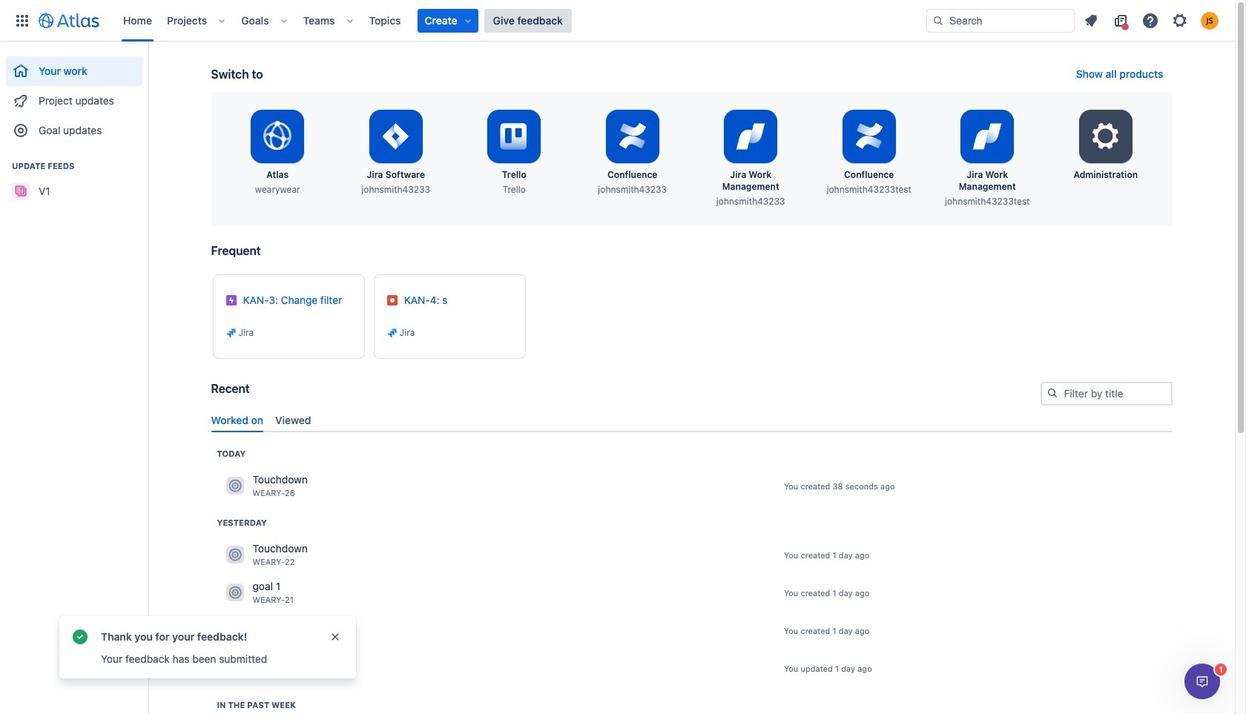 Task type: describe. For each thing, give the bounding box(es) containing it.
settings image
[[1088, 119, 1124, 154]]

switch to... image
[[13, 11, 31, 29]]

2 group from the top
[[6, 145, 142, 211]]

2 jira image from the left
[[386, 327, 398, 339]]

search image
[[1046, 387, 1058, 399]]

top element
[[9, 0, 927, 41]]

search image
[[933, 14, 944, 26]]

3 heading from the top
[[217, 699, 296, 711]]

dismiss image
[[329, 631, 341, 643]]

1 heading from the top
[[217, 448, 246, 460]]

1 jira image from the left
[[225, 327, 237, 339]]

help image
[[1142, 11, 1160, 29]]

settings image
[[1171, 11, 1189, 29]]

2 townsquare image from the top
[[226, 660, 244, 678]]



Task type: locate. For each thing, give the bounding box(es) containing it.
2 townsquare image from the top
[[226, 546, 244, 564]]

1 group from the top
[[6, 42, 142, 150]]

group
[[6, 42, 142, 150], [6, 145, 142, 211]]

0 horizontal spatial jira image
[[225, 327, 237, 339]]

3 townsquare image from the top
[[226, 584, 244, 602]]

1 vertical spatial townsquare image
[[226, 660, 244, 678]]

townsquare image
[[226, 477, 244, 495], [226, 546, 244, 564], [226, 584, 244, 602]]

1 horizontal spatial jira image
[[386, 327, 398, 339]]

townsquare image for 2nd heading from the bottom of the page
[[226, 546, 244, 564]]

1 vertical spatial heading
[[217, 517, 267, 529]]

2 vertical spatial townsquare image
[[226, 584, 244, 602]]

account image
[[1201, 11, 1219, 29]]

0 vertical spatial townsquare image
[[226, 477, 244, 495]]

Search field
[[927, 9, 1075, 32]]

tab list
[[205, 408, 1178, 432]]

0 vertical spatial heading
[[217, 448, 246, 460]]

2 vertical spatial heading
[[217, 699, 296, 711]]

1 vertical spatial townsquare image
[[226, 546, 244, 564]]

1 townsquare image from the top
[[226, 477, 244, 495]]

0 horizontal spatial jira image
[[225, 327, 237, 339]]

2 heading from the top
[[217, 517, 267, 529]]

None search field
[[927, 9, 1075, 32]]

1 horizontal spatial jira image
[[386, 327, 398, 339]]

townsquare image
[[226, 622, 244, 640], [226, 660, 244, 678]]

dialog
[[1185, 664, 1220, 700]]

jira image
[[225, 327, 237, 339], [386, 327, 398, 339]]

Filter by title field
[[1042, 384, 1171, 404]]

banner
[[0, 0, 1235, 42]]

notifications image
[[1082, 11, 1100, 29]]

jira image
[[225, 327, 237, 339], [386, 327, 398, 339]]

heading
[[217, 448, 246, 460], [217, 517, 267, 529], [217, 699, 296, 711]]

1 jira image from the left
[[225, 327, 237, 339]]

1 townsquare image from the top
[[226, 622, 244, 640]]

townsquare image for 1st heading
[[226, 477, 244, 495]]

0 vertical spatial townsquare image
[[226, 622, 244, 640]]

2 jira image from the left
[[386, 327, 398, 339]]



Task type: vqa. For each thing, say whether or not it's contained in the screenshot.
top element
yes



